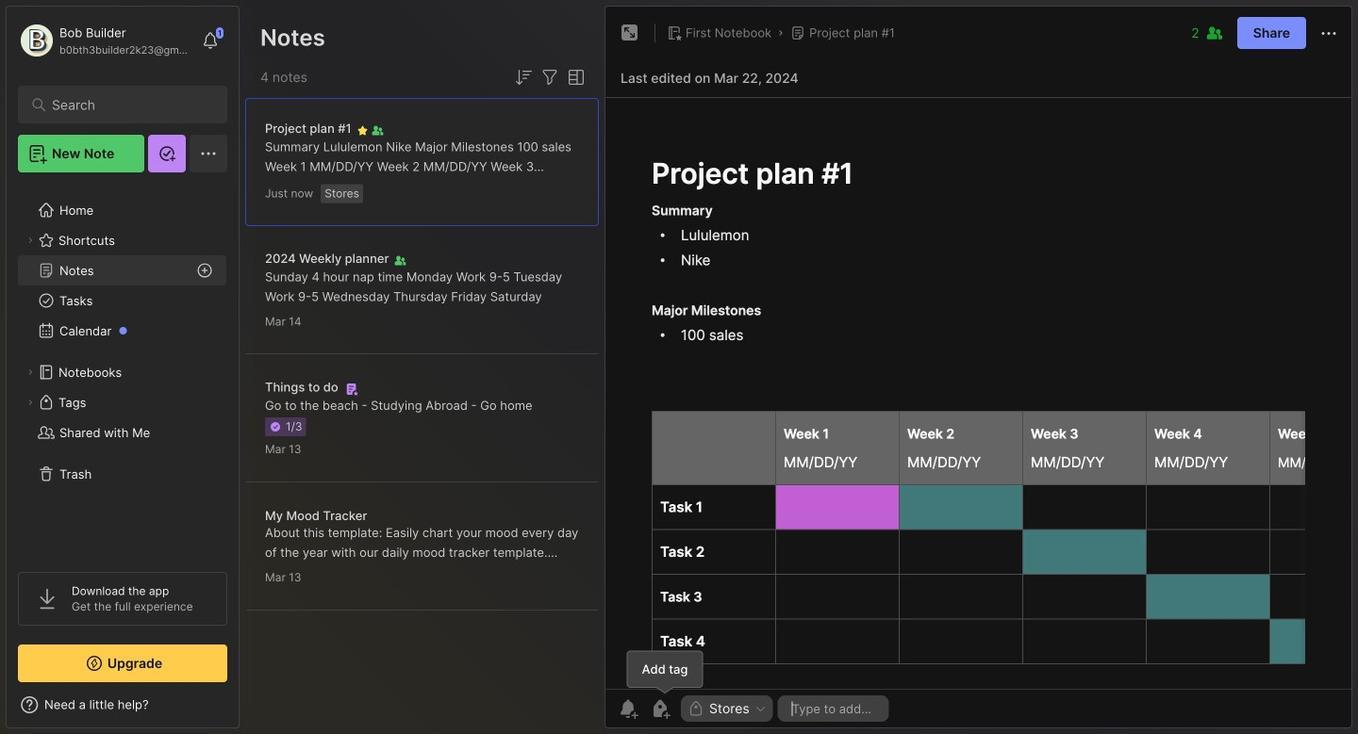 Task type: locate. For each thing, give the bounding box(es) containing it.
add tag image
[[649, 698, 672, 721]]

View options field
[[561, 66, 588, 89]]

main element
[[0, 0, 245, 735]]

tree inside main element
[[7, 184, 239, 556]]

tooltip
[[627, 651, 703, 695]]

Search text field
[[52, 96, 202, 114]]

tree
[[7, 184, 239, 556]]

None search field
[[52, 93, 202, 116]]

add filters image
[[539, 66, 561, 89]]

expand notebooks image
[[25, 367, 36, 378]]

Note Editor text field
[[606, 97, 1352, 690]]

note window element
[[605, 6, 1353, 734]]

WHAT'S NEW field
[[7, 691, 239, 721]]



Task type: describe. For each thing, give the bounding box(es) containing it.
none search field inside main element
[[52, 93, 202, 116]]

Account field
[[18, 22, 192, 59]]

Sort options field
[[512, 66, 535, 89]]

Add tag field
[[790, 701, 877, 718]]

Add filters field
[[539, 66, 561, 89]]

more actions image
[[1318, 22, 1341, 45]]

Stores Tag actions field
[[750, 703, 768, 716]]

add a reminder image
[[617, 698, 640, 721]]

expand tags image
[[25, 397, 36, 409]]

More actions field
[[1318, 21, 1341, 45]]

click to collapse image
[[238, 700, 252, 723]]

expand note image
[[619, 22, 642, 44]]



Task type: vqa. For each thing, say whether or not it's contained in the screenshot.
INSERT field
no



